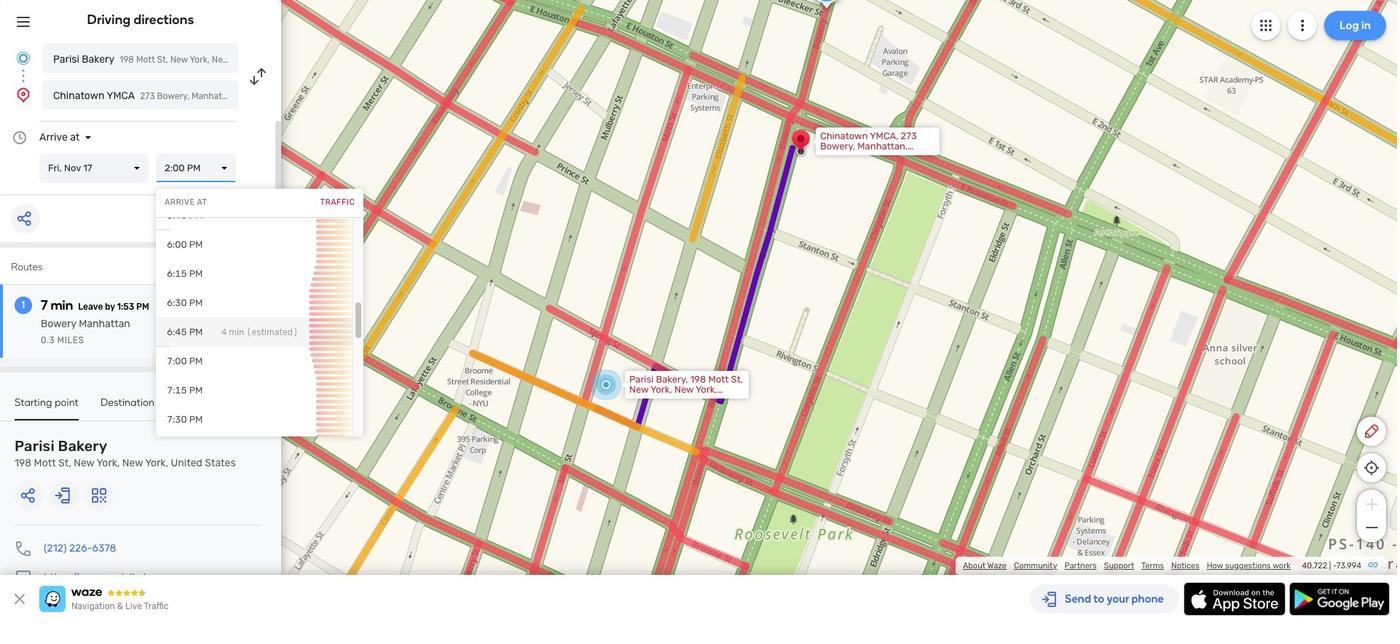 Task type: locate. For each thing, give the bounding box(es) containing it.
1 horizontal spatial st,
[[157, 55, 168, 65]]

states inside chinatown ymca, 273 bowery, manhattan, united states
[[852, 151, 881, 162]]

0 vertical spatial parisi
[[53, 53, 79, 66]]

7:00
[[167, 356, 187, 367]]

call image
[[15, 540, 32, 558]]

fri,
[[48, 163, 62, 173]]

1 vertical spatial manhattan,
[[858, 141, 908, 152]]

chinatown for ymca
[[53, 90, 105, 102]]

2 vertical spatial parisi
[[15, 437, 55, 455]]

0 vertical spatial manhattan,
[[192, 91, 238, 101]]

pm right 6:00
[[189, 239, 203, 250]]

work
[[1273, 561, 1291, 571]]

driving directions
[[87, 12, 194, 28]]

2 horizontal spatial mott
[[709, 374, 729, 385]]

6:45 pm
[[167, 327, 203, 337]]

point
[[55, 396, 79, 409]]

min for 7
[[51, 297, 73, 313]]

6:15 pm option
[[156, 259, 353, 289]]

2 vertical spatial 198
[[15, 457, 31, 469]]

1 horizontal spatial 273
[[901, 130, 917, 141]]

about
[[963, 561, 986, 571]]

bowery, left ymca,
[[821, 141, 856, 152]]

arrive up fri,
[[39, 131, 68, 144]]

pm for 5:45 pm
[[189, 210, 203, 221]]

5:45
[[167, 210, 187, 221]]

support
[[1105, 561, 1135, 571]]

1 vertical spatial arrive
[[165, 198, 195, 207]]

0 vertical spatial bowery,
[[157, 91, 189, 101]]

st, right bakery,
[[731, 374, 743, 385]]

notices
[[1172, 561, 1200, 571]]

arrive at
[[39, 131, 80, 144], [165, 198, 207, 207]]

parisi bakery 198 mott st, new york, new york, united states up chinatown ymca 273 bowery, manhattan, united states
[[53, 53, 309, 66]]

bakery down driving
[[82, 53, 115, 66]]

0 horizontal spatial mott
[[34, 457, 56, 469]]

zoom in image
[[1363, 496, 1381, 513]]

about waze link
[[963, 561, 1007, 571]]

starting
[[15, 396, 52, 409]]

parisi
[[53, 53, 79, 66], [630, 374, 654, 385], [15, 437, 55, 455]]

parisi left bakery,
[[630, 374, 654, 385]]

0 horizontal spatial arrive
[[39, 131, 68, 144]]

273
[[140, 91, 155, 101], [901, 130, 917, 141]]

ymca,
[[870, 130, 899, 141]]

by
[[105, 302, 115, 312]]

mott right bakery,
[[709, 374, 729, 385]]

clock image
[[11, 129, 28, 146]]

bowery,
[[157, 91, 189, 101], [821, 141, 856, 152]]

0.3
[[41, 335, 55, 345]]

273 for ymca,
[[901, 130, 917, 141]]

min right 7
[[51, 297, 73, 313]]

at up 5:45 pm
[[197, 198, 207, 207]]

2 horizontal spatial st,
[[731, 374, 743, 385]]

parisi inside "parisi bakery 198 mott st, new york, new york, united states"
[[15, 437, 55, 455]]

pm right 5:45
[[189, 210, 203, 221]]

at
[[70, 131, 80, 144], [197, 198, 207, 207]]

pm right 6:15
[[189, 268, 203, 279]]

pm
[[187, 163, 201, 173], [189, 210, 203, 221], [189, 239, 203, 250], [189, 268, 203, 279], [189, 297, 203, 308], [136, 302, 149, 312], [189, 327, 203, 337], [189, 356, 203, 367], [189, 385, 203, 396], [189, 414, 203, 425], [189, 443, 203, 454]]

1 vertical spatial mott
[[709, 374, 729, 385]]

7:00 pm
[[167, 356, 203, 367]]

pm for 6:30 pm
[[189, 297, 203, 308]]

pm right 7:45
[[189, 443, 203, 454]]

pm for 2:00 pm
[[187, 163, 201, 173]]

7:45
[[167, 443, 187, 454]]

7:00 pm option
[[156, 347, 353, 376]]

1 vertical spatial bowery,
[[821, 141, 856, 152]]

pm inside "option"
[[189, 297, 203, 308]]

min inside 6:45 pm option
[[229, 327, 244, 337]]

198 down starting point button
[[15, 457, 31, 469]]

1 vertical spatial 198
[[691, 374, 706, 385]]

x image
[[11, 590, 28, 608]]

link image
[[1368, 559, 1380, 571]]

bakery down the point
[[58, 437, 107, 455]]

198 up ymca
[[120, 55, 134, 65]]

0 horizontal spatial st,
[[58, 457, 71, 469]]

0 horizontal spatial bowery,
[[157, 91, 189, 101]]

pm right 2:00
[[187, 163, 201, 173]]

0 vertical spatial chinatown
[[53, 90, 105, 102]]

(212) 226-6378
[[44, 542, 116, 555]]

1 horizontal spatial min
[[229, 327, 244, 337]]

parisi bakery 198 mott st, new york, new york, united states down "destination" button
[[15, 437, 236, 469]]

pm right 1:53
[[136, 302, 149, 312]]

mott down starting point button
[[34, 457, 56, 469]]

chinatown inside chinatown ymca, 273 bowery, manhattan, united states
[[821, 130, 868, 141]]

pm for 6:00 pm
[[189, 239, 203, 250]]

1 horizontal spatial traffic
[[320, 198, 355, 207]]

min
[[51, 297, 73, 313], [229, 327, 244, 337]]

1 vertical spatial 273
[[901, 130, 917, 141]]

pm right 7:00
[[189, 356, 203, 367]]

0 horizontal spatial arrive at
[[39, 131, 80, 144]]

0 vertical spatial min
[[51, 297, 73, 313]]

st,
[[157, 55, 168, 65], [731, 374, 743, 385], [58, 457, 71, 469]]

-
[[1334, 561, 1337, 571]]

273 inside chinatown ymca, 273 bowery, manhattan, united states
[[901, 130, 917, 141]]

198 right bakery,
[[691, 374, 706, 385]]

pm right 6:45
[[189, 327, 203, 337]]

4
[[222, 327, 227, 337]]

0 horizontal spatial 198
[[15, 457, 31, 469]]

pm for 7:00 pm
[[189, 356, 203, 367]]

0 horizontal spatial at
[[70, 131, 80, 144]]

bowery, right ymca
[[157, 91, 189, 101]]

pm inside list box
[[187, 163, 201, 173]]

1 vertical spatial traffic
[[144, 601, 169, 611]]

parisi down starting point button
[[15, 437, 55, 455]]

1 vertical spatial min
[[229, 327, 244, 337]]

manhattan, inside chinatown ymca, 273 bowery, manhattan, united states
[[858, 141, 908, 152]]

1 vertical spatial st,
[[731, 374, 743, 385]]

273 right ymca
[[140, 91, 155, 101]]

pm for 7:15 pm
[[189, 385, 203, 396]]

2:00
[[165, 163, 185, 173]]

0 vertical spatial arrive at
[[39, 131, 80, 144]]

0 vertical spatial 273
[[140, 91, 155, 101]]

mott down driving directions
[[136, 55, 155, 65]]

fri, nov 17 list box
[[39, 154, 149, 183]]

2 horizontal spatial 198
[[691, 374, 706, 385]]

mott
[[136, 55, 155, 65], [709, 374, 729, 385], [34, 457, 56, 469]]

7:45 pm
[[167, 443, 203, 454]]

73.994
[[1337, 561, 1362, 571]]

pm right "6:30"
[[189, 297, 203, 308]]

parisi right current location icon
[[53, 53, 79, 66]]

1 vertical spatial chinatown
[[821, 130, 868, 141]]

1 horizontal spatial 198
[[120, 55, 134, 65]]

273 inside chinatown ymca 273 bowery, manhattan, united states
[[140, 91, 155, 101]]

parisi bakery 198 mott st, new york, new york, united states
[[53, 53, 309, 66], [15, 437, 236, 469]]

0 horizontal spatial 273
[[140, 91, 155, 101]]

at up nov
[[70, 131, 80, 144]]

1 horizontal spatial mott
[[136, 55, 155, 65]]

1 horizontal spatial arrive
[[165, 198, 195, 207]]

partners link
[[1065, 561, 1097, 571]]

starting point
[[15, 396, 79, 409]]

1 vertical spatial parisi
[[630, 374, 654, 385]]

0 horizontal spatial chinatown
[[53, 90, 105, 102]]

6:45
[[167, 327, 187, 337]]

0 horizontal spatial traffic
[[144, 601, 169, 611]]

manhattan, inside chinatown ymca 273 bowery, manhattan, united states
[[192, 91, 238, 101]]

chinatown left ymca
[[53, 90, 105, 102]]

arrive up 5:45
[[165, 198, 195, 207]]

bowery, inside chinatown ymca, 273 bowery, manhattan, united states
[[821, 141, 856, 152]]

1 horizontal spatial chinatown
[[821, 130, 868, 141]]

st, up chinatown ymca 273 bowery, manhattan, united states
[[157, 55, 168, 65]]

(estimated)
[[246, 327, 298, 337]]

arrive at up 5:45 pm
[[165, 198, 207, 207]]

new
[[170, 55, 188, 65], [212, 55, 230, 65], [630, 384, 649, 395], [675, 384, 694, 395], [74, 457, 94, 469], [122, 457, 143, 469]]

198
[[120, 55, 134, 65], [691, 374, 706, 385], [15, 457, 31, 469]]

198 inside 'parisi bakery, 198 mott st, new york, new york, united states'
[[691, 374, 706, 385]]

united
[[254, 55, 281, 65], [240, 91, 267, 101], [821, 151, 850, 162], [630, 394, 659, 405], [171, 457, 202, 469]]

arrive at up fri,
[[39, 131, 80, 144]]

how suggestions work link
[[1207, 561, 1291, 571]]

0 vertical spatial 198
[[120, 55, 134, 65]]

5:45 pm
[[167, 210, 203, 221]]

bakery,
[[656, 374, 688, 385]]

4 min (estimated)
[[222, 327, 298, 337]]

united inside chinatown ymca 273 bowery, manhattan, united states
[[240, 91, 267, 101]]

bakery
[[82, 53, 115, 66], [58, 437, 107, 455]]

bowery, inside chinatown ymca 273 bowery, manhattan, united states
[[157, 91, 189, 101]]

0 vertical spatial mott
[[136, 55, 155, 65]]

destination button
[[101, 396, 155, 419]]

min right 4
[[229, 327, 244, 337]]

0 horizontal spatial min
[[51, 297, 73, 313]]

pm for 7:30 pm
[[189, 414, 203, 425]]

pm right 7:30
[[189, 414, 203, 425]]

manhattan,
[[192, 91, 238, 101], [858, 141, 908, 152]]

1 horizontal spatial bowery,
[[821, 141, 856, 152]]

st, down starting point button
[[58, 457, 71, 469]]

directions
[[134, 12, 194, 28]]

destination
[[101, 396, 155, 409]]

1 horizontal spatial manhattan,
[[858, 141, 908, 152]]

6:30
[[167, 297, 187, 308]]

traffic
[[320, 198, 355, 207], [144, 601, 169, 611]]

40.722 | -73.994
[[1303, 561, 1362, 571]]

273 right ymca,
[[901, 130, 917, 141]]

1 vertical spatial at
[[197, 198, 207, 207]]

chinatown
[[53, 90, 105, 102], [821, 130, 868, 141]]

1 vertical spatial arrive at
[[165, 198, 207, 207]]

computer image
[[15, 569, 32, 587]]

st, inside 'parisi bakery, 198 mott st, new york, new york, united states'
[[731, 374, 743, 385]]

pm right the 7:15
[[189, 385, 203, 396]]

united inside 'parisi bakery, 198 mott st, new york, new york, united states'
[[630, 394, 659, 405]]

6:30 pm
[[167, 297, 203, 308]]

0 horizontal spatial manhattan,
[[192, 91, 238, 101]]

chinatown left ymca,
[[821, 130, 868, 141]]



Task type: vqa. For each thing, say whether or not it's contained in the screenshot.
"-"
yes



Task type: describe. For each thing, give the bounding box(es) containing it.
226-
[[69, 542, 92, 555]]

pm for 7:45 pm
[[189, 443, 203, 454]]

7:30
[[167, 414, 187, 425]]

parisi inside 'parisi bakery, 198 mott st, new york, new york, united states'
[[630, 374, 654, 385]]

united inside chinatown ymca, 273 bowery, manhattan, united states
[[821, 151, 850, 162]]

&
[[117, 601, 123, 611]]

0 vertical spatial parisi bakery 198 mott st, new york, new york, united states
[[53, 53, 309, 66]]

17
[[83, 163, 92, 173]]

7:15
[[167, 385, 187, 396]]

6:30 pm option
[[156, 289, 353, 318]]

pm for 6:45 pm
[[189, 327, 203, 337]]

pm inside 7 min leave by 1:53 pm
[[136, 302, 149, 312]]

chinatown ymca, 273 bowery, manhattan, united states
[[821, 130, 917, 162]]

fri, nov 17
[[48, 163, 92, 173]]

bowery, for ymca
[[157, 91, 189, 101]]

driving
[[87, 12, 131, 28]]

ymca
[[107, 90, 135, 102]]

6:45 pm option
[[156, 318, 353, 347]]

0 vertical spatial at
[[70, 131, 80, 144]]

1 vertical spatial parisi bakery 198 mott st, new york, new york, united states
[[15, 437, 236, 469]]

https://www.parisibakery.com
[[44, 571, 186, 584]]

7:15 pm
[[167, 385, 203, 396]]

suggestions
[[1226, 561, 1272, 571]]

bowery
[[41, 318, 76, 330]]

miles
[[57, 335, 84, 345]]

7:45 pm option
[[156, 434, 353, 464]]

about waze community partners support terms notices how suggestions work
[[963, 561, 1291, 571]]

7
[[41, 297, 48, 313]]

starting point button
[[15, 396, 79, 421]]

6:15
[[167, 268, 187, 279]]

0 vertical spatial bakery
[[82, 53, 115, 66]]

2 vertical spatial mott
[[34, 457, 56, 469]]

navigation & live traffic
[[71, 601, 169, 611]]

terms link
[[1142, 561, 1165, 571]]

0 vertical spatial traffic
[[320, 198, 355, 207]]

waze
[[988, 561, 1007, 571]]

manhattan, for ymca,
[[858, 141, 908, 152]]

1
[[22, 299, 25, 311]]

parisi bakery, 198 mott st, new york, new york, united states
[[630, 374, 743, 405]]

273 for ymca
[[140, 91, 155, 101]]

6:15 pm
[[167, 268, 203, 279]]

pencil image
[[1364, 423, 1381, 440]]

how
[[1207, 561, 1224, 571]]

chinatown ymca 273 bowery, manhattan, united states
[[53, 90, 296, 102]]

nov
[[64, 163, 81, 173]]

chinatown for ymca,
[[821, 130, 868, 141]]

2:00 pm list box
[[156, 154, 236, 183]]

leave
[[78, 302, 103, 312]]

7:30 pm
[[167, 414, 203, 425]]

6:00 pm option
[[156, 230, 353, 259]]

1:53
[[117, 302, 134, 312]]

current location image
[[15, 50, 32, 67]]

7 min leave by 1:53 pm
[[41, 297, 149, 313]]

40.722
[[1303, 561, 1328, 571]]

mott inside 'parisi bakery, 198 mott st, new york, new york, united states'
[[709, 374, 729, 385]]

1 vertical spatial bakery
[[58, 437, 107, 455]]

7:30 pm option
[[156, 405, 353, 434]]

bowery, for ymca,
[[821, 141, 856, 152]]

0 vertical spatial st,
[[157, 55, 168, 65]]

zoom out image
[[1363, 519, 1381, 536]]

notices link
[[1172, 561, 1200, 571]]

min for 4
[[229, 327, 244, 337]]

5:45 pm option
[[156, 201, 353, 230]]

community link
[[1014, 561, 1058, 571]]

1 horizontal spatial arrive at
[[165, 198, 207, 207]]

6378
[[92, 542, 116, 555]]

https://www.parisibakery.com link
[[44, 571, 186, 584]]

navigation
[[71, 601, 115, 611]]

manhattan
[[79, 318, 130, 330]]

community
[[1014, 561, 1058, 571]]

pm for 6:15 pm
[[189, 268, 203, 279]]

support link
[[1105, 561, 1135, 571]]

manhattan, for ymca
[[192, 91, 238, 101]]

6:00
[[167, 239, 187, 250]]

live
[[125, 601, 142, 611]]

1 horizontal spatial at
[[197, 198, 207, 207]]

states inside chinatown ymca 273 bowery, manhattan, united states
[[269, 91, 296, 101]]

bowery manhattan 0.3 miles
[[41, 318, 130, 345]]

partners
[[1065, 561, 1097, 571]]

6:00 pm
[[167, 239, 203, 250]]

states inside 'parisi bakery, 198 mott st, new york, new york, united states'
[[661, 394, 690, 405]]

location image
[[15, 86, 32, 103]]

terms
[[1142, 561, 1165, 571]]

routes
[[11, 261, 42, 273]]

2 vertical spatial st,
[[58, 457, 71, 469]]

(212)
[[44, 542, 67, 555]]

2:00 pm
[[165, 163, 201, 173]]

7:15 pm option
[[156, 376, 353, 405]]

0 vertical spatial arrive
[[39, 131, 68, 144]]

|
[[1330, 561, 1332, 571]]

(212) 226-6378 link
[[44, 542, 116, 555]]



